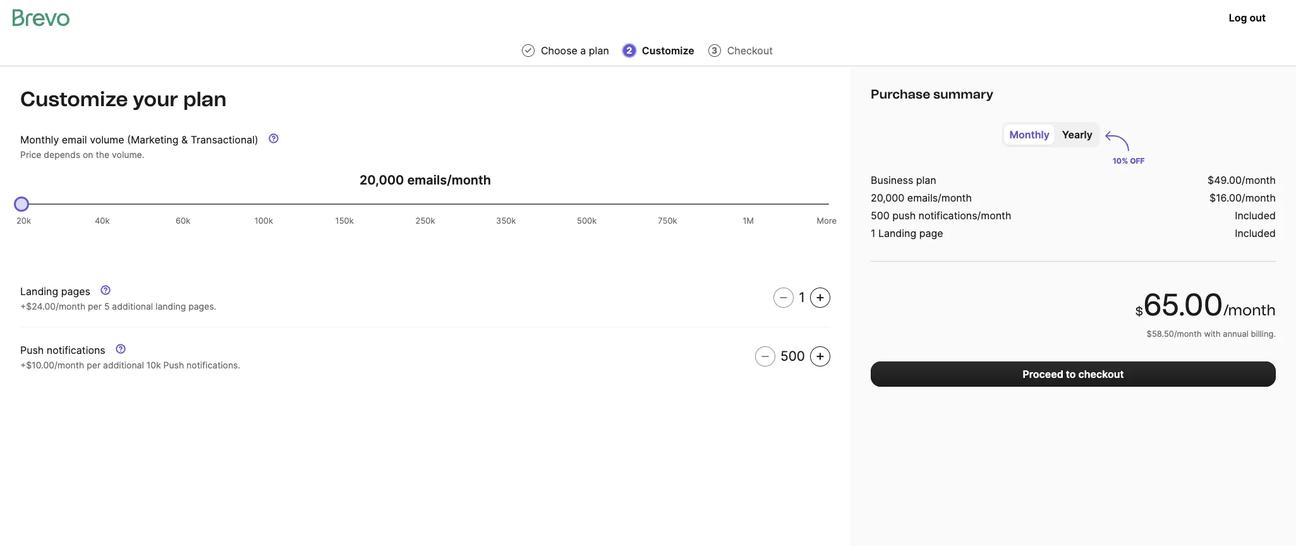 Task type: vqa. For each thing, say whether or not it's contained in the screenshot.
"Close"
no



Task type: locate. For each thing, give the bounding box(es) containing it.
1 horizontal spatial landing
[[879, 227, 917, 240]]

landing
[[879, 227, 917, 240], [20, 285, 58, 298]]

1 horizontal spatial 20,000
[[871, 192, 905, 204]]

additional left 10k
[[103, 360, 144, 371]]

push
[[20, 344, 44, 357], [163, 360, 184, 371]]

plan up transactional)
[[183, 87, 227, 111]]

10%
[[1113, 156, 1129, 166]]

1 horizontal spatial customize
[[642, 44, 695, 57]]

1 included from the top
[[1236, 209, 1277, 222]]

0 horizontal spatial 20,000
[[360, 173, 404, 188]]

1
[[871, 227, 876, 240], [799, 290, 806, 305]]

log
[[1230, 11, 1248, 24]]

150k
[[336, 216, 354, 226]]

1 vertical spatial additional
[[103, 360, 144, 371]]

0 horizontal spatial landing
[[20, 285, 58, 298]]

10k
[[147, 360, 161, 371]]

landing down push
[[879, 227, 917, 240]]

20,000 down business on the top of the page
[[871, 192, 905, 204]]

2 included from the top
[[1236, 227, 1277, 240]]

20,000 for 20,000 emails / month
[[360, 173, 404, 188]]

push right 10k
[[163, 360, 184, 371]]

volume
[[90, 133, 124, 146]]

1 vertical spatial 500
[[781, 348, 806, 364]]

slider
[[14, 197, 29, 212]]

month inside $ 65.00 / month
[[1229, 301, 1277, 319]]

plan for customize your plan
[[183, 87, 227, 111]]

1 for 1 landing page
[[871, 227, 876, 240]]

1 vertical spatial 1
[[799, 290, 806, 305]]

landing pages
[[20, 285, 90, 298]]

$49.00
[[1208, 174, 1242, 187]]

checkout
[[1079, 368, 1125, 381]]

included
[[1236, 209, 1277, 222], [1236, 227, 1277, 240]]

0 vertical spatial push
[[20, 344, 44, 357]]

additional
[[112, 301, 153, 312], [103, 360, 144, 371]]

plan right a
[[589, 44, 609, 57]]

2 horizontal spatial plan
[[917, 174, 937, 187]]

5
[[104, 301, 110, 312]]

60k
[[176, 216, 190, 226]]

1 vertical spatial push
[[163, 360, 184, 371]]

customize for customize
[[642, 44, 695, 57]]

0 vertical spatial 500
[[871, 209, 890, 222]]

month down $49.00 / month
[[1246, 192, 1277, 204]]

$49.00 / month
[[1208, 174, 1277, 187]]

0 vertical spatial additional
[[112, 301, 153, 312]]

1 horizontal spatial 1
[[871, 227, 876, 240]]

business plan
[[871, 174, 937, 187]]

1 vertical spatial per
[[87, 360, 101, 371]]

plan inside "button"
[[589, 44, 609, 57]]

month
[[452, 173, 491, 188], [1246, 174, 1277, 187], [1246, 192, 1277, 204], [1229, 301, 1277, 319]]

email
[[62, 133, 87, 146]]

1 vertical spatial customize
[[20, 87, 128, 111]]

350k
[[496, 216, 516, 226]]

1 vertical spatial 20,000
[[871, 192, 905, 204]]

/ inside $ 65.00 / month
[[1224, 301, 1229, 319]]

250k
[[416, 216, 435, 226]]

0 horizontal spatial 1
[[799, 290, 806, 305]]

plan up 20,000 emails/month
[[917, 174, 937, 187]]

0 horizontal spatial plan
[[183, 87, 227, 111]]

page
[[920, 227, 944, 240]]

monthly
[[1010, 128, 1050, 141], [20, 133, 59, 146]]

1 vertical spatial included
[[1236, 227, 1277, 240]]

per
[[88, 301, 102, 312], [87, 360, 101, 371]]

20,000 for 20,000 emails/month
[[871, 192, 905, 204]]

20,000 emails/month
[[871, 192, 972, 204]]

0 vertical spatial per
[[88, 301, 102, 312]]

&
[[181, 133, 188, 146]]

more
[[817, 216, 837, 226]]

landing up +$24.00/month
[[20, 285, 58, 298]]

notifications.
[[187, 360, 240, 371]]

+$24.00/month per 5 additional landing pages.
[[20, 301, 217, 312]]

business
[[871, 174, 914, 187]]

volume.
[[112, 149, 145, 160]]

0 vertical spatial 1
[[871, 227, 876, 240]]

0 horizontal spatial customize
[[20, 87, 128, 111]]

$16.00 / month
[[1210, 192, 1277, 204]]

per left 5
[[88, 301, 102, 312]]

monthly up price
[[20, 133, 59, 146]]

month up $16.00 / month
[[1246, 174, 1277, 187]]

monthly inside monthly button
[[1010, 128, 1050, 141]]

500
[[871, 209, 890, 222], [781, 348, 806, 364]]

month up "billing."
[[1229, 301, 1277, 319]]

proceed
[[1023, 368, 1064, 381]]

plan
[[589, 44, 609, 57], [183, 87, 227, 111], [917, 174, 937, 187]]

1 vertical spatial plan
[[183, 87, 227, 111]]

0 horizontal spatial monthly
[[20, 133, 59, 146]]

20,000 left the 'emails'
[[360, 173, 404, 188]]

0 horizontal spatial 500
[[781, 348, 806, 364]]

0 vertical spatial plan
[[589, 44, 609, 57]]

monthly button
[[1005, 125, 1055, 145]]

0 vertical spatial customize
[[642, 44, 695, 57]]

/
[[447, 173, 452, 188], [1242, 174, 1246, 187], [1242, 192, 1246, 204], [1224, 301, 1229, 319]]

1 horizontal spatial 500
[[871, 209, 890, 222]]

1 horizontal spatial plan
[[589, 44, 609, 57]]

1 horizontal spatial monthly
[[1010, 128, 1050, 141]]

notifications/month
[[919, 209, 1012, 222]]

500 push notifications/month
[[871, 209, 1012, 222]]

0 vertical spatial included
[[1236, 209, 1277, 222]]

push up +$10.00/month
[[20, 344, 44, 357]]

20,000
[[360, 173, 404, 188], [871, 192, 905, 204]]

500 for 500
[[781, 348, 806, 364]]

notifications
[[47, 344, 105, 357]]

customize for customize your plan
[[20, 87, 128, 111]]

per down notifications
[[87, 360, 101, 371]]

choose a plan button
[[521, 43, 612, 58]]

additional right 5
[[112, 301, 153, 312]]

monthly for monthly email volume (marketing & transactional)
[[20, 133, 59, 146]]

10% off
[[1113, 156, 1145, 166]]

customize
[[642, 44, 695, 57], [20, 87, 128, 111]]

0 vertical spatial 20,000
[[360, 173, 404, 188]]

$
[[1136, 305, 1144, 319]]

monthly left "yearly"
[[1010, 128, 1050, 141]]

customize up email
[[20, 87, 128, 111]]

customize right the 2
[[642, 44, 695, 57]]



Task type: describe. For each thing, give the bounding box(es) containing it.
included for 1 landing page
[[1236, 227, 1277, 240]]

off
[[1131, 156, 1145, 166]]

1 horizontal spatial push
[[163, 360, 184, 371]]

to
[[1067, 368, 1076, 381]]

1 vertical spatial landing
[[20, 285, 58, 298]]

choose a plan
[[541, 44, 609, 57]]

3
[[712, 45, 718, 56]]

landing
[[156, 301, 186, 312]]

proceed to checkout
[[1023, 368, 1125, 381]]

plan for choose a plan
[[589, 44, 609, 57]]

emails/month
[[908, 192, 972, 204]]

yearly
[[1063, 128, 1093, 141]]

65.00
[[1144, 286, 1224, 323]]

100k
[[255, 216, 273, 226]]

customize your plan
[[20, 87, 227, 111]]

the
[[96, 149, 109, 160]]

$58.50/month with annual billing.
[[1147, 329, 1277, 339]]

1m
[[743, 216, 754, 226]]

monthly email volume (marketing & transactional)
[[20, 133, 259, 146]]

500 for 500 push notifications/month
[[871, 209, 890, 222]]

push
[[893, 209, 916, 222]]

included for 500 push notifications/month
[[1236, 209, 1277, 222]]

(marketing
[[127, 133, 179, 146]]

yearly button
[[1058, 125, 1098, 145]]

emails
[[407, 173, 447, 188]]

pages
[[61, 285, 90, 298]]

annual
[[1224, 329, 1249, 339]]

monthly for monthly
[[1010, 128, 1050, 141]]

0 vertical spatial landing
[[879, 227, 917, 240]]

on
[[83, 149, 93, 160]]

2 vertical spatial plan
[[917, 174, 937, 187]]

20,000 emails / month
[[360, 173, 491, 188]]

$ 65.00 / month
[[1136, 286, 1277, 323]]

out
[[1250, 11, 1266, 24]]

with
[[1205, 329, 1221, 339]]

1 landing page
[[871, 227, 944, 240]]

push notifications
[[20, 344, 105, 357]]

price depends on the volume.
[[20, 149, 145, 160]]

1 for 1
[[799, 290, 806, 305]]

billing.
[[1252, 329, 1277, 339]]

price
[[20, 149, 41, 160]]

500k
[[577, 216, 597, 226]]

+$10.00/month per additional 10k push notifications.
[[20, 360, 240, 371]]

+$24.00/month
[[20, 301, 85, 312]]

40k
[[95, 216, 110, 226]]

log out
[[1230, 11, 1266, 24]]

per for 1
[[88, 301, 102, 312]]

log out button
[[1219, 5, 1277, 30]]

$16.00
[[1210, 192, 1242, 204]]

month right the 'emails'
[[452, 173, 491, 188]]

transactional)
[[191, 133, 259, 146]]

20k
[[16, 216, 31, 226]]

$58.50/month
[[1147, 329, 1202, 339]]

750k
[[658, 216, 678, 226]]

your
[[133, 87, 179, 111]]

purchase summary
[[871, 87, 994, 102]]

depends
[[44, 149, 80, 160]]

a
[[581, 44, 586, 57]]

choose
[[541, 44, 578, 57]]

+$10.00/month
[[20, 360, 84, 371]]

checkout
[[728, 44, 773, 57]]

2
[[627, 45, 632, 56]]

pages.
[[189, 301, 217, 312]]

proceed to checkout button
[[871, 362, 1277, 387]]

per for 500
[[87, 360, 101, 371]]

summary
[[934, 87, 994, 102]]

0 horizontal spatial push
[[20, 344, 44, 357]]

purchase
[[871, 87, 931, 102]]



